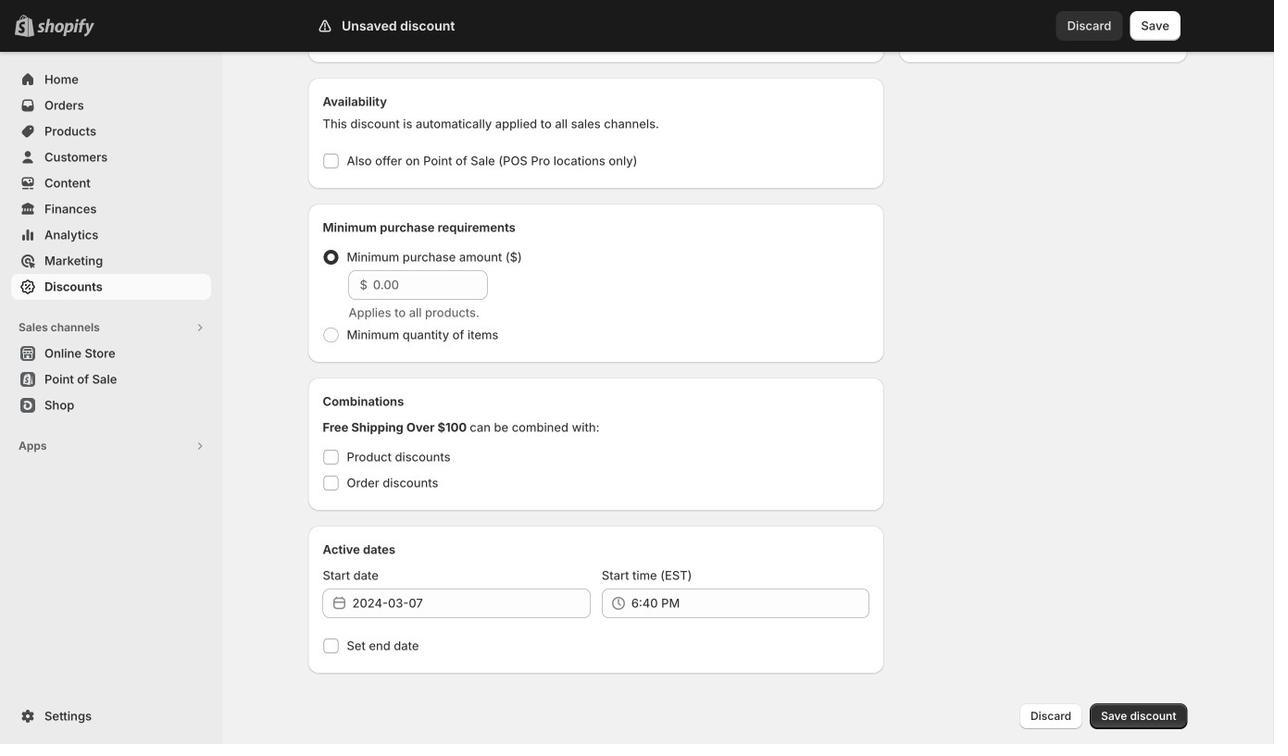 Task type: locate. For each thing, give the bounding box(es) containing it.
shopify image
[[37, 18, 94, 37]]

Enter time text field
[[632, 589, 870, 619]]



Task type: vqa. For each thing, say whether or not it's contained in the screenshot.
YYYY-MM-DD text field
yes



Task type: describe. For each thing, give the bounding box(es) containing it.
YYYY-MM-DD text field
[[353, 589, 591, 619]]

0.00 text field
[[373, 271, 488, 300]]



